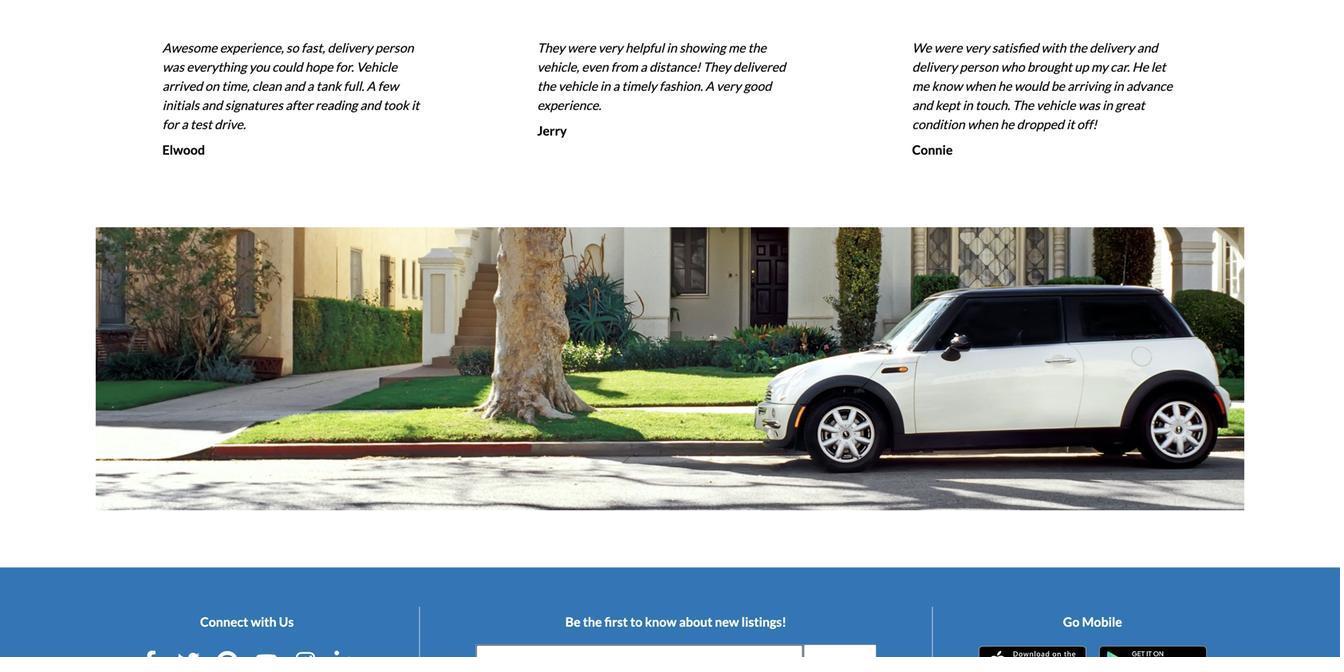 Task type: locate. For each thing, give the bounding box(es) containing it.
0 vertical spatial it
[[411, 97, 419, 113]]

were inside we were very satisfied with the delivery and delivery person who brought up my car. he let me know when he would be arriving in advance and kept in touch. the vehicle was in great condition when he dropped it off!
[[934, 40, 963, 55]]

fast,
[[301, 40, 325, 55]]

Email Address email field
[[476, 645, 803, 657]]

he down who
[[998, 78, 1012, 94]]

very up from
[[598, 40, 623, 55]]

0 horizontal spatial very
[[598, 40, 623, 55]]

for
[[162, 116, 179, 132]]

1 horizontal spatial with
[[1041, 40, 1066, 55]]

very for satisfied
[[965, 40, 990, 55]]

were inside they were very helpful in showing me the vehicle, even from a distance! they delivered the vehicle in a timely fashion. a very good experience.
[[568, 40, 596, 55]]

1 a from the left
[[367, 78, 375, 94]]

vehicle down be
[[1037, 97, 1076, 113]]

person left who
[[960, 59, 999, 75]]

1 vertical spatial it
[[1067, 116, 1075, 132]]

showing
[[680, 40, 726, 55]]

on
[[205, 78, 219, 94]]

me up delivered
[[728, 40, 746, 55]]

know right the to
[[645, 614, 677, 630]]

test
[[190, 116, 212, 132]]

were right we at right top
[[934, 40, 963, 55]]

the down vehicle,
[[537, 78, 556, 94]]

a inside they were very helpful in showing me the vehicle, even from a distance! they delivered the vehicle in a timely fashion. a very good experience.
[[705, 78, 714, 94]]

1 vertical spatial know
[[645, 614, 677, 630]]

1 horizontal spatial delivery
[[912, 59, 957, 75]]

1 vertical spatial me
[[912, 78, 930, 94]]

1 horizontal spatial were
[[934, 40, 963, 55]]

a right full.
[[367, 78, 375, 94]]

it inside the awesome experience, so fast, delivery person was everything you could hope for. vehicle arrived on time, clean and a tank full. a few initials and signatures after reading and took it for a test drive.
[[411, 97, 419, 113]]

0 horizontal spatial know
[[645, 614, 677, 630]]

1 horizontal spatial was
[[1078, 97, 1100, 113]]

were for vehicle,
[[568, 40, 596, 55]]

were up even
[[568, 40, 596, 55]]

person up vehicle
[[375, 40, 414, 55]]

a right for
[[181, 116, 188, 132]]

new
[[715, 614, 739, 630]]

delivery up car.
[[1090, 40, 1135, 55]]

2 horizontal spatial delivery
[[1090, 40, 1135, 55]]

0 horizontal spatial delivery
[[328, 40, 373, 55]]

initials
[[162, 97, 199, 113]]

very for helpful
[[598, 40, 623, 55]]

they down showing
[[703, 59, 731, 75]]

in down car.
[[1114, 78, 1124, 94]]

it right took
[[411, 97, 419, 113]]

get it on google play image
[[1099, 646, 1207, 657]]

very
[[598, 40, 623, 55], [965, 40, 990, 55], [717, 78, 741, 94]]

instagram image
[[294, 651, 317, 657]]

with inside we were very satisfied with the delivery and delivery person who brought up my car. he let me know when he would be arriving in advance and kept in touch. the vehicle was in great condition when he dropped it off!
[[1041, 40, 1066, 55]]

0 vertical spatial know
[[932, 78, 963, 94]]

a inside the awesome experience, so fast, delivery person was everything you could hope for. vehicle arrived on time, clean and a tank full. a few initials and signatures after reading and took it for a test drive.
[[367, 78, 375, 94]]

even
[[582, 59, 609, 75]]

1 vertical spatial they
[[703, 59, 731, 75]]

me inside we were very satisfied with the delivery and delivery person who brought up my car. he let me know when he would be arriving in advance and kept in touch. the vehicle was in great condition when he dropped it off!
[[912, 78, 930, 94]]

0 horizontal spatial they
[[537, 40, 565, 55]]

very left good
[[717, 78, 741, 94]]

a for few
[[367, 78, 375, 94]]

up
[[1075, 59, 1089, 75]]

go mobile
[[1063, 614, 1122, 630]]

1 vertical spatial with
[[251, 614, 277, 630]]

a down from
[[613, 78, 620, 94]]

connect with us
[[200, 614, 294, 630]]

in up distance!
[[667, 40, 677, 55]]

and
[[1137, 40, 1158, 55], [284, 78, 305, 94], [202, 97, 222, 113], [360, 97, 381, 113], [912, 97, 933, 113]]

0 horizontal spatial was
[[162, 59, 184, 75]]

1 vertical spatial he
[[1001, 116, 1015, 132]]

be
[[1051, 78, 1065, 94]]

from
[[611, 59, 638, 75]]

after
[[286, 97, 313, 113]]

jerry
[[537, 123, 567, 138]]

took
[[383, 97, 409, 113]]

me
[[728, 40, 746, 55], [912, 78, 930, 94]]

1 vertical spatial was
[[1078, 97, 1100, 113]]

signatures
[[225, 97, 283, 113]]

kept
[[936, 97, 960, 113]]

a right fashion.
[[705, 78, 714, 94]]

2 horizontal spatial very
[[965, 40, 990, 55]]

2 were from the left
[[934, 40, 963, 55]]

very inside we were very satisfied with the delivery and delivery person who brought up my car. he let me know when he would be arriving in advance and kept in touch. the vehicle was in great condition when he dropped it off!
[[965, 40, 990, 55]]

a
[[641, 59, 647, 75], [307, 78, 314, 94], [613, 78, 620, 94], [181, 116, 188, 132]]

delivery
[[328, 40, 373, 55], [1090, 40, 1135, 55], [912, 59, 957, 75]]

the inside we were very satisfied with the delivery and delivery person who brought up my car. he let me know when he would be arriving in advance and kept in touch. the vehicle was in great condition when he dropped it off!
[[1069, 40, 1087, 55]]

good
[[744, 78, 772, 94]]

a for very
[[705, 78, 714, 94]]

to
[[630, 614, 643, 630]]

1 horizontal spatial person
[[960, 59, 999, 75]]

touch.
[[976, 97, 1010, 113]]

a
[[367, 78, 375, 94], [705, 78, 714, 94]]

experience.
[[537, 97, 601, 113]]

in
[[667, 40, 677, 55], [600, 78, 611, 94], [1114, 78, 1124, 94], [963, 97, 973, 113], [1103, 97, 1113, 113]]

listings!
[[742, 614, 787, 630]]

the right be
[[583, 614, 602, 630]]

0 vertical spatial me
[[728, 40, 746, 55]]

time,
[[222, 78, 250, 94]]

0 horizontal spatial me
[[728, 40, 746, 55]]

vehicle
[[356, 59, 397, 75]]

0 vertical spatial they
[[537, 40, 565, 55]]

my
[[1091, 59, 1108, 75]]

1 vertical spatial person
[[960, 59, 999, 75]]

would
[[1015, 78, 1049, 94]]

was up arrived
[[162, 59, 184, 75]]

0 horizontal spatial a
[[367, 78, 375, 94]]

0 horizontal spatial it
[[411, 97, 419, 113]]

with
[[1041, 40, 1066, 55], [251, 614, 277, 630]]

delivery down we at right top
[[912, 59, 957, 75]]

1 vertical spatial when
[[968, 116, 998, 132]]

when up touch.
[[965, 78, 996, 94]]

0 horizontal spatial were
[[568, 40, 596, 55]]

and up he
[[1137, 40, 1158, 55]]

he
[[1133, 59, 1149, 75]]

it left the off!
[[1067, 116, 1075, 132]]

2 a from the left
[[705, 78, 714, 94]]

delivery up for.
[[328, 40, 373, 55]]

me down we at right top
[[912, 78, 930, 94]]

1 vertical spatial vehicle
[[1037, 97, 1076, 113]]

0 horizontal spatial vehicle
[[558, 78, 598, 94]]

he
[[998, 78, 1012, 94], [1001, 116, 1015, 132]]

0 horizontal spatial person
[[375, 40, 414, 55]]

it
[[411, 97, 419, 113], [1067, 116, 1075, 132]]

1 horizontal spatial vehicle
[[1037, 97, 1076, 113]]

were for delivery
[[934, 40, 963, 55]]

when down touch.
[[968, 116, 998, 132]]

so
[[286, 40, 299, 55]]

1 horizontal spatial they
[[703, 59, 731, 75]]

very left the satisfied
[[965, 40, 990, 55]]

1 horizontal spatial me
[[912, 78, 930, 94]]

they
[[537, 40, 565, 55], [703, 59, 731, 75]]

everything
[[187, 59, 247, 75]]

0 horizontal spatial with
[[251, 614, 277, 630]]

know up kept
[[932, 78, 963, 94]]

and down full.
[[360, 97, 381, 113]]

1 horizontal spatial a
[[705, 78, 714, 94]]

1 horizontal spatial it
[[1067, 116, 1075, 132]]

go
[[1063, 614, 1080, 630]]

connie
[[912, 142, 953, 158]]

for.
[[336, 59, 354, 75]]

know
[[932, 78, 963, 94], [645, 614, 677, 630]]

and down on
[[202, 97, 222, 113]]

awesome
[[162, 40, 217, 55]]

full.
[[344, 78, 364, 94]]

was
[[162, 59, 184, 75], [1078, 97, 1100, 113]]

distance!
[[649, 59, 701, 75]]

he down touch.
[[1001, 116, 1015, 132]]

vehicle
[[558, 78, 598, 94], [1037, 97, 1076, 113]]

few
[[378, 78, 399, 94]]

0 vertical spatial person
[[375, 40, 414, 55]]

first
[[605, 614, 628, 630]]

let
[[1151, 59, 1166, 75]]

could
[[272, 59, 303, 75]]

0 vertical spatial he
[[998, 78, 1012, 94]]

0 vertical spatial with
[[1041, 40, 1066, 55]]

they up vehicle,
[[537, 40, 565, 55]]

vehicle up 'experience.'
[[558, 78, 598, 94]]

satisfied
[[992, 40, 1039, 55]]

with left us
[[251, 614, 277, 630]]

0 vertical spatial was
[[162, 59, 184, 75]]

were
[[568, 40, 596, 55], [934, 40, 963, 55]]

with up brought
[[1041, 40, 1066, 55]]

the
[[748, 40, 767, 55], [1069, 40, 1087, 55], [537, 78, 556, 94], [583, 614, 602, 630]]

1 were from the left
[[568, 40, 596, 55]]

in down even
[[600, 78, 611, 94]]

0 vertical spatial vehicle
[[558, 78, 598, 94]]

1 horizontal spatial know
[[932, 78, 963, 94]]

person
[[375, 40, 414, 55], [960, 59, 999, 75]]

be the first to know about new listings!
[[566, 614, 787, 630]]

when
[[965, 78, 996, 94], [968, 116, 998, 132]]

was down arriving
[[1078, 97, 1100, 113]]

the up up
[[1069, 40, 1087, 55]]

timely
[[622, 78, 657, 94]]

twitter image
[[177, 651, 200, 657]]



Task type: vqa. For each thing, say whether or not it's contained in the screenshot.
distance!
yes



Task type: describe. For each thing, give the bounding box(es) containing it.
hope
[[305, 59, 333, 75]]

the up delivered
[[748, 40, 767, 55]]

vehicle inside we were very satisfied with the delivery and delivery person who brought up my car. he let me know when he would be arriving in advance and kept in touch. the vehicle was in great condition when he dropped it off!
[[1037, 97, 1076, 113]]

off!
[[1077, 116, 1097, 132]]

advance
[[1126, 78, 1173, 94]]

about
[[679, 614, 713, 630]]

delivery inside the awesome experience, so fast, delivery person was everything you could hope for. vehicle arrived on time, clean and a tank full. a few initials and signatures after reading and took it for a test drive.
[[328, 40, 373, 55]]

awesome experience, so fast, delivery person was everything you could hope for. vehicle arrived on time, clean and a tank full. a few initials and signatures after reading and took it for a test drive.
[[162, 40, 419, 132]]

vehicle,
[[537, 59, 579, 75]]

great
[[1116, 97, 1145, 113]]

linkedin image
[[333, 651, 356, 657]]

me inside they were very helpful in showing me the vehicle, even from a distance! they delivered the vehicle in a timely fashion. a very good experience.
[[728, 40, 746, 55]]

and up condition
[[912, 97, 933, 113]]

vehicle inside they were very helpful in showing me the vehicle, even from a distance! they delivered the vehicle in a timely fashion. a very good experience.
[[558, 78, 598, 94]]

they were very helpful in showing me the vehicle, even from a distance! they delivered the vehicle in a timely fashion. a very good experience.
[[537, 40, 786, 113]]

delivered
[[733, 59, 786, 75]]

person inside the awesome experience, so fast, delivery person was everything you could hope for. vehicle arrived on time, clean and a tank full. a few initials and signatures after reading and took it for a test drive.
[[375, 40, 414, 55]]

you
[[249, 59, 270, 75]]

youtube image
[[255, 651, 278, 657]]

us
[[279, 614, 294, 630]]

helpful
[[625, 40, 664, 55]]

know inside we were very satisfied with the delivery and delivery person who brought up my car. he let me know when he would be arriving in advance and kept in touch. the vehicle was in great condition when he dropped it off!
[[932, 78, 963, 94]]

car.
[[1111, 59, 1130, 75]]

connect
[[200, 614, 248, 630]]

be
[[566, 614, 581, 630]]

was inside we were very satisfied with the delivery and delivery person who brought up my car. he let me know when he would be arriving in advance and kept in touch. the vehicle was in great condition when he dropped it off!
[[1078, 97, 1100, 113]]

1 horizontal spatial very
[[717, 78, 741, 94]]

we were very satisfied with the delivery and delivery person who brought up my car. he let me know when he would be arriving in advance and kept in touch. the vehicle was in great condition when he dropped it off!
[[912, 40, 1173, 132]]

experience,
[[220, 40, 284, 55]]

we
[[912, 40, 932, 55]]

was inside the awesome experience, so fast, delivery person was everything you could hope for. vehicle arrived on time, clean and a tank full. a few initials and signatures after reading and took it for a test drive.
[[162, 59, 184, 75]]

a left tank
[[307, 78, 314, 94]]

condition
[[912, 116, 965, 132]]

dropped
[[1017, 116, 1064, 132]]

mobile
[[1082, 614, 1122, 630]]

brought
[[1027, 59, 1072, 75]]

0 vertical spatial when
[[965, 78, 996, 94]]

and up after
[[284, 78, 305, 94]]

person inside we were very satisfied with the delivery and delivery person who brought up my car. he let me know when he would be arriving in advance and kept in touch. the vehicle was in great condition when he dropped it off!
[[960, 59, 999, 75]]

in right kept
[[963, 97, 973, 113]]

drive.
[[215, 116, 246, 132]]

download on the app store image
[[979, 646, 1087, 657]]

pinterest image
[[216, 651, 239, 657]]

arrived
[[162, 78, 203, 94]]

a down helpful
[[641, 59, 647, 75]]

who
[[1001, 59, 1025, 75]]

the
[[1013, 97, 1034, 113]]

reading
[[315, 97, 358, 113]]

facebook image
[[139, 651, 161, 657]]

fashion.
[[659, 78, 703, 94]]

elwood
[[162, 142, 205, 158]]

arriving
[[1068, 78, 1111, 94]]

in left great
[[1103, 97, 1113, 113]]

tank
[[316, 78, 341, 94]]

clean
[[252, 78, 282, 94]]

it inside we were very satisfied with the delivery and delivery person who brought up my car. he let me know when he would be arriving in advance and kept in touch. the vehicle was in great condition when he dropped it off!
[[1067, 116, 1075, 132]]



